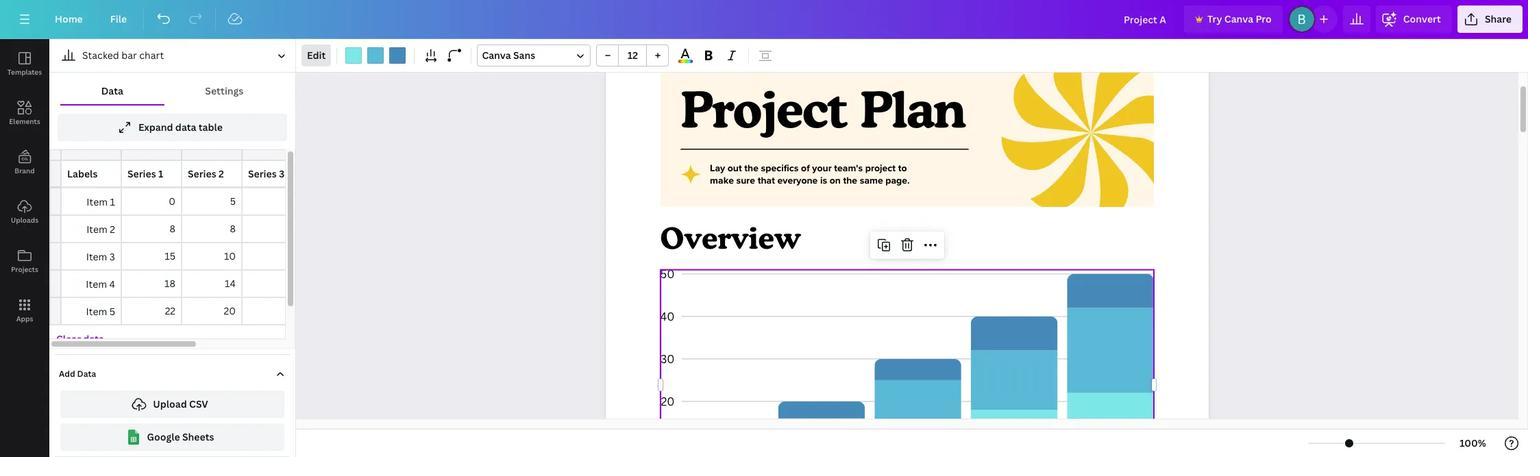 Task type: locate. For each thing, give the bounding box(es) containing it.
add data button
[[55, 361, 290, 388]]

0 horizontal spatial data
[[77, 368, 96, 380]]

color group
[[343, 45, 409, 66]]

data inside data button
[[101, 84, 123, 97]]

bar
[[121, 49, 137, 62]]

apps
[[16, 314, 33, 324]]

project
[[865, 162, 896, 174]]

home
[[55, 12, 83, 25]]

add data
[[59, 368, 96, 380]]

canva sans button
[[477, 45, 591, 66]]

canva sans
[[482, 49, 535, 62]]

0 vertical spatial canva
[[1225, 12, 1254, 25]]

canva inside button
[[1225, 12, 1254, 25]]

#2d8bba image
[[390, 47, 406, 64]]

uploads
[[11, 215, 38, 225]]

100%
[[1460, 437, 1487, 450]]

home link
[[44, 5, 94, 33]]

#41b8d5 image
[[368, 47, 384, 64]]

data
[[101, 84, 123, 97], [77, 368, 96, 380]]

data right add
[[77, 368, 96, 380]]

the down 'team's'
[[843, 175, 857, 187]]

expand data table
[[138, 121, 223, 134]]

that
[[757, 175, 775, 187]]

0 vertical spatial data
[[175, 121, 196, 134]]

clear data
[[56, 332, 104, 345]]

uploads button
[[0, 187, 49, 236]]

settings button
[[164, 78, 284, 104]]

1 vertical spatial canva
[[482, 49, 511, 62]]

color range image
[[678, 60, 693, 63]]

lay
[[710, 162, 725, 174]]

pro
[[1256, 12, 1272, 25]]

canva
[[1225, 12, 1254, 25], [482, 49, 511, 62]]

1 horizontal spatial canva
[[1225, 12, 1254, 25]]

expand data table button
[[58, 114, 287, 141]]

try canva pro
[[1208, 12, 1272, 25]]

1 vertical spatial data
[[83, 332, 104, 345]]

0 horizontal spatial data
[[83, 332, 104, 345]]

1 vertical spatial data
[[77, 368, 96, 380]]

the up the sure
[[744, 162, 758, 174]]

your
[[812, 162, 832, 174]]

1 horizontal spatial data
[[101, 84, 123, 97]]

Edit value text field
[[121, 160, 182, 188], [182, 160, 242, 188], [242, 160, 302, 188], [242, 188, 302, 215], [61, 215, 121, 243], [121, 215, 182, 243], [182, 215, 242, 243], [242, 215, 302, 243], [61, 243, 121, 270], [182, 243, 242, 270], [61, 270, 121, 297], [182, 270, 242, 297], [182, 297, 242, 325]]

table
[[199, 121, 223, 134]]

stacked
[[82, 49, 119, 62]]

of
[[801, 162, 810, 174]]

convert button
[[1376, 5, 1452, 33]]

google
[[147, 430, 180, 443]]

0 vertical spatial data
[[101, 84, 123, 97]]

– – number field
[[623, 49, 642, 62]]

templates
[[7, 67, 42, 77]]

out
[[727, 162, 742, 174]]

group
[[597, 45, 669, 66]]

data
[[175, 121, 196, 134], [83, 332, 104, 345]]

canva right try
[[1225, 12, 1254, 25]]

project
[[681, 79, 847, 139]]

None text field
[[606, 4, 1209, 457]]

data down stacked bar chart at the left top of page
[[101, 84, 123, 97]]

side panel tab list
[[0, 39, 49, 335]]

the
[[744, 162, 758, 174], [843, 175, 857, 187]]

canva left sans
[[482, 49, 511, 62]]

0 horizontal spatial canva
[[482, 49, 511, 62]]

data left table at top left
[[175, 121, 196, 134]]

try canva pro button
[[1184, 5, 1283, 33]]

convert
[[1404, 12, 1441, 25]]

lay out the specifics of your team's project to
[[710, 162, 907, 174]]

edit
[[307, 49, 326, 62]]

Edit value text field
[[61, 160, 121, 188], [61, 188, 121, 215], [121, 188, 182, 215], [182, 188, 242, 215], [121, 243, 182, 270], [242, 243, 302, 270], [121, 270, 182, 297], [242, 270, 302, 297], [61, 297, 121, 325], [121, 297, 182, 325], [242, 297, 302, 325]]

1 horizontal spatial data
[[175, 121, 196, 134]]

apps button
[[0, 286, 49, 335]]

upload
[[153, 398, 187, 411]]

data right clear
[[83, 332, 104, 345]]

google sheets
[[147, 430, 214, 443]]

elements button
[[0, 88, 49, 138]]

templates button
[[0, 39, 49, 88]]



Task type: vqa. For each thing, say whether or not it's contained in the screenshot.
that at the top of page
yes



Task type: describe. For each thing, give the bounding box(es) containing it.
sans
[[513, 49, 535, 62]]

to
[[898, 162, 907, 174]]

add
[[59, 368, 75, 380]]

clear
[[56, 332, 81, 345]]

chart
[[139, 49, 164, 62]]

Design title text field
[[1113, 5, 1179, 33]]

data inside add data dropdown button
[[77, 368, 96, 380]]

overview
[[660, 220, 801, 256]]

clear data button
[[49, 326, 111, 353]]

make sure that everyone is on the same page.
[[710, 175, 910, 187]]

sure
[[736, 175, 755, 187]]

upload csv button
[[60, 391, 284, 418]]

Select chart type button
[[55, 45, 290, 66]]

elements
[[9, 117, 40, 126]]

100% button
[[1451, 432, 1496, 454]]

stacked bar chart
[[82, 49, 164, 62]]

same
[[860, 175, 883, 187]]

everyone
[[777, 175, 818, 187]]

page.
[[885, 175, 910, 187]]

upload csv
[[153, 398, 208, 411]]

try
[[1208, 12, 1222, 25]]

data for expand
[[175, 121, 196, 134]]

0 horizontal spatial the
[[744, 162, 758, 174]]

main menu bar
[[0, 0, 1528, 39]]

csv
[[189, 398, 208, 411]]

projects button
[[0, 236, 49, 286]]

none text field containing project plan
[[606, 4, 1209, 457]]

file button
[[99, 5, 138, 33]]

is
[[820, 175, 827, 187]]

on
[[829, 175, 841, 187]]

plan
[[860, 79, 965, 139]]

1 horizontal spatial the
[[843, 175, 857, 187]]

specifics
[[761, 162, 798, 174]]

share
[[1485, 12, 1512, 25]]

#6ce5e8 image
[[346, 47, 362, 64]]

file
[[110, 12, 127, 25]]

brand
[[15, 166, 35, 175]]

edit button
[[302, 45, 331, 66]]

settings
[[205, 84, 244, 97]]

make
[[710, 175, 734, 187]]

sheets
[[182, 430, 214, 443]]

data for clear
[[83, 332, 104, 345]]

expand
[[138, 121, 173, 134]]

brand button
[[0, 138, 49, 187]]

projects
[[11, 265, 38, 274]]

share button
[[1458, 5, 1523, 33]]

google sheets button
[[60, 424, 284, 451]]

canva inside dropdown button
[[482, 49, 511, 62]]

project plan
[[681, 79, 965, 139]]

team's
[[834, 162, 863, 174]]

data button
[[60, 78, 164, 104]]



